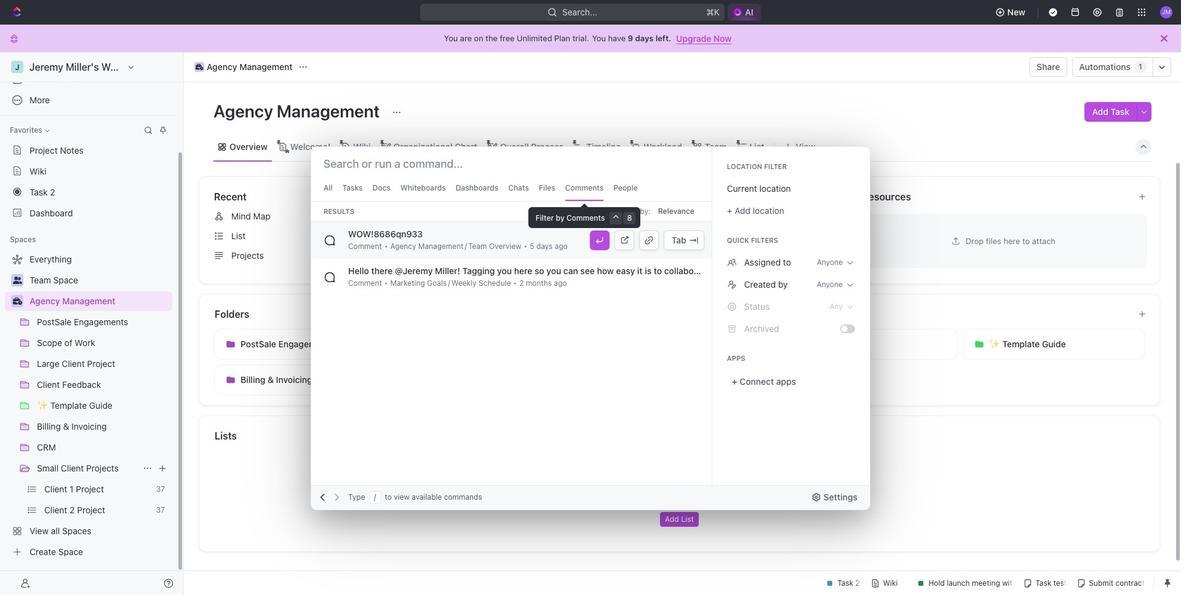 Task type: locate. For each thing, give the bounding box(es) containing it.
you left 'about'
[[884, 266, 899, 276]]

1 vertical spatial ago
[[554, 279, 567, 288]]

docs right tasks
[[373, 183, 391, 193]]

see all down filter
[[780, 192, 804, 201]]

2 months ago
[[519, 279, 567, 288]]

to right assigned
[[783, 257, 791, 268]]

days down 👥
[[537, 242, 553, 251]]

0 horizontal spatial see all button
[[469, 190, 502, 204]]

tree containing agency management
[[5, 250, 172, 562]]

agency management / team overview
[[390, 242, 521, 251]]

project notes
[[30, 145, 84, 155]]

workload link
[[641, 138, 682, 155]]

+ for + add location
[[727, 206, 732, 216]]

project down favorites button at left
[[30, 145, 58, 155]]

wow!8686qn933
[[348, 229, 423, 239]]

1 vertical spatial on
[[712, 266, 723, 276]]

client inside small client projects link
[[61, 463, 84, 474]]

0 horizontal spatial projects
[[86, 463, 119, 474]]

jkkwz image
[[727, 324, 737, 334]]

0 vertical spatial add
[[1092, 106, 1109, 117]]

agency right business time image
[[30, 296, 60, 306]]

days right the 9
[[635, 33, 654, 43]]

anyone
[[817, 258, 843, 267], [817, 280, 843, 289]]

1 horizontal spatial by
[[778, 279, 788, 290]]

are
[[460, 33, 472, 43]]

dashboards left chats
[[456, 183, 499, 193]]

you'l…
[[951, 266, 978, 276]]

it
[[637, 266, 643, 276]]

0 vertical spatial 1
[[1139, 62, 1143, 71]]

0 horizontal spatial project
[[30, 145, 58, 155]]

1 vertical spatial wiki
[[30, 166, 46, 176]]

comment
[[348, 242, 382, 251], [348, 279, 382, 288]]

wiki link
[[351, 138, 371, 155], [5, 161, 172, 181]]

view
[[394, 493, 410, 502]]

location down the current location
[[753, 206, 784, 216]]

project
[[30, 145, 58, 155], [587, 250, 615, 261]]

1 horizontal spatial add
[[735, 206, 751, 216]]

by
[[556, 214, 565, 223], [778, 279, 788, 290]]

can
[[564, 266, 578, 276]]

0 vertical spatial location
[[760, 183, 791, 194]]

agency management right business time image
[[30, 296, 115, 306]]

list link down results
[[209, 226, 507, 246]]

0 horizontal spatial /
[[374, 493, 376, 502]]

left.
[[656, 33, 671, 43]]

see
[[580, 266, 595, 276]]

add task button
[[1085, 102, 1137, 122]]

client left feedback
[[802, 339, 826, 349]]

goals
[[427, 279, 447, 288]]

2 horizontal spatial client
[[802, 339, 826, 349]]

small client projects
[[37, 463, 119, 474]]

1 vertical spatial by
[[778, 279, 788, 290]]

0 horizontal spatial here
[[514, 266, 532, 276]]

add down no lists icon.
[[665, 515, 679, 524]]

0 vertical spatial comment
[[348, 242, 382, 251]]

you left have
[[592, 33, 606, 43]]

0 horizontal spatial on
[[474, 33, 483, 43]]

sidebar navigation
[[0, 52, 184, 596]]

0 horizontal spatial wiki
[[30, 166, 46, 176]]

tree
[[5, 250, 172, 562]]

xqnvl image down clickup.
[[727, 280, 737, 290]]

/ up tagging
[[465, 242, 467, 251]]

0 vertical spatial wiki link
[[351, 138, 371, 155]]

1 anyone from the top
[[817, 258, 843, 267]]

days
[[635, 33, 654, 43], [537, 242, 553, 251]]

resources button
[[862, 190, 1128, 204]]

agency management up welcome! link
[[214, 101, 384, 121]]

2 vertical spatial list
[[681, 515, 694, 524]]

0 vertical spatial ago
[[555, 242, 568, 251]]

comment for hello there @jeremy miller! tagging you here so you can see how easy it is to collaborate on clickup. whenever anyone @mentions you about work, you'l…
[[348, 279, 382, 288]]

anyone for created by
[[817, 280, 843, 289]]

1 vertical spatial client
[[802, 339, 826, 349]]

by for created
[[778, 279, 788, 290]]

sort by:
[[623, 207, 651, 216]]

1 vertical spatial project
[[587, 250, 615, 261]]

@mentions
[[836, 266, 882, 276]]

ago
[[555, 242, 568, 251], [554, 279, 567, 288]]

list link up the 'location filter'
[[747, 138, 764, 155]]

1 horizontal spatial dashboards
[[456, 183, 499, 193]]

workload
[[644, 141, 682, 152]]

available
[[412, 493, 442, 502]]

any
[[830, 302, 843, 311]]

1 vertical spatial comment
[[348, 279, 382, 288]]

0 horizontal spatial client
[[61, 463, 84, 474]]

1 vertical spatial dashboards
[[456, 183, 499, 193]]

current location button
[[722, 179, 860, 199]]

1 all from the left
[[489, 192, 497, 201]]

see all button down filter
[[775, 190, 809, 204]]

location down filter
[[760, 183, 791, 194]]

anyone up any
[[817, 258, 843, 267]]

0 vertical spatial team
[[705, 141, 727, 152]]

project up how
[[587, 250, 615, 261]]

dashboards
[[30, 74, 77, 84], [456, 183, 499, 193]]

1 xqnvl image from the top
[[727, 280, 737, 290]]

2 see all button from the left
[[775, 190, 809, 204]]

/ right type
[[374, 493, 376, 502]]

0 vertical spatial 2
[[50, 187, 55, 197]]

1 horizontal spatial list link
[[747, 138, 764, 155]]

team right workload
[[705, 141, 727, 152]]

trial.
[[573, 33, 589, 43]]

client up "can"
[[555, 250, 578, 261]]

1 vertical spatial days
[[537, 242, 553, 251]]

add left the task in the top right of the page
[[1092, 106, 1109, 117]]

on left xqnvl icon
[[712, 266, 723, 276]]

resource management
[[555, 231, 647, 241]]

folders
[[215, 309, 249, 320]]

add inside button
[[1092, 106, 1109, 117]]

0 horizontal spatial 2
[[50, 187, 55, 197]]

comment down hello
[[348, 279, 382, 288]]

2 horizontal spatial you
[[884, 266, 899, 276]]

feedback
[[828, 339, 868, 349]]

agency inside tree
[[30, 296, 60, 306]]

connect
[[740, 377, 774, 387]]

1 horizontal spatial here
[[1004, 236, 1020, 246]]

2 see from the left
[[780, 192, 794, 201]]

schedule
[[479, 279, 511, 288]]

of
[[653, 250, 661, 261]]

created by
[[744, 279, 788, 290]]

scope
[[625, 250, 650, 261]]

add down current
[[735, 206, 751, 216]]

1 comment from the top
[[348, 242, 382, 251]]

client 1 project a scope of work
[[555, 250, 684, 261]]

0 vertical spatial days
[[635, 33, 654, 43]]

list up the 'location filter'
[[750, 141, 764, 152]]

team
[[705, 141, 727, 152], [468, 242, 487, 251]]

welcome! link
[[288, 138, 331, 155]]

1 vertical spatial 1
[[581, 250, 584, 261]]

see all
[[474, 192, 497, 201], [780, 192, 804, 201]]

0 horizontal spatial list link
[[209, 226, 507, 246]]

1 see all button from the left
[[469, 190, 502, 204]]

on right the are on the left top of page
[[474, 33, 483, 43]]

people
[[614, 183, 638, 193]]

2 vertical spatial agency management
[[30, 296, 115, 306]]

+ left connect
[[732, 377, 738, 387]]

upgrade
[[676, 33, 711, 43]]

1 vertical spatial projects
[[86, 463, 119, 474]]

1 horizontal spatial on
[[712, 266, 723, 276]]

1 horizontal spatial team
[[705, 141, 727, 152]]

comments up untitled
[[565, 183, 604, 193]]

ago down "can"
[[554, 279, 567, 288]]

2 you from the left
[[547, 266, 561, 276]]

projects down "mind map"
[[231, 250, 264, 261]]

agency management right business time icon
[[207, 62, 293, 72]]

overview link
[[227, 138, 268, 155]]

list down mind
[[231, 231, 246, 241]]

you up schedule
[[497, 266, 512, 276]]

1 horizontal spatial see all
[[780, 192, 804, 201]]

all for recent
[[489, 192, 497, 201]]

1 vertical spatial +
[[732, 377, 738, 387]]

xqnvl image for created by
[[727, 280, 737, 290]]

2 horizontal spatial /
[[465, 242, 467, 251]]

2 left months
[[519, 279, 524, 288]]

agency up 'overview' link
[[214, 101, 273, 121]]

by down whenever
[[778, 279, 788, 290]]

2 anyone from the top
[[817, 280, 843, 289]]

2 right ‎task
[[50, 187, 55, 197]]

clickup.
[[725, 266, 759, 276]]

wiki
[[353, 141, 371, 152], [30, 166, 46, 176]]

see all button for recent
[[469, 190, 502, 204]]

client inside client feedback button
[[802, 339, 826, 349]]

1
[[1139, 62, 1143, 71], [581, 250, 584, 261]]

by right filter
[[556, 214, 565, 223]]

1 horizontal spatial docs
[[538, 191, 562, 202]]

0 horizontal spatial list
[[231, 231, 246, 241]]

0 horizontal spatial team
[[468, 242, 487, 251]]

0 vertical spatial overview
[[229, 141, 268, 152]]

+
[[727, 206, 732, 216], [732, 377, 738, 387]]

0 vertical spatial projects
[[231, 250, 264, 261]]

to right the is
[[654, 266, 662, 276]]

filter
[[536, 214, 554, 223]]

see left chats
[[474, 192, 487, 201]]

2 see all from the left
[[780, 192, 804, 201]]

1 vertical spatial agency management link
[[30, 292, 170, 311]]

1 vertical spatial /
[[448, 279, 450, 288]]

client for client feedback
[[802, 339, 826, 349]]

docs
[[373, 183, 391, 193], [538, 191, 562, 202]]

xqnvl image
[[727, 280, 737, 290], [727, 302, 737, 312]]

billing & invoicing button
[[214, 365, 396, 396]]

here left the "so"
[[514, 266, 532, 276]]

overview left 5
[[489, 242, 521, 251]]

by:
[[640, 207, 651, 216]]

you right the "so"
[[547, 266, 561, 276]]

xqnvl image
[[727, 258, 737, 268]]

resources
[[862, 191, 911, 202]]

you left the are on the left top of page
[[444, 33, 458, 43]]

wiki link down project notes link
[[5, 161, 172, 181]]

team up tagging
[[468, 242, 487, 251]]

+ down current
[[727, 206, 732, 216]]

0 vertical spatial on
[[474, 33, 483, 43]]

1 see all from the left
[[474, 192, 497, 201]]

3 you from the left
[[884, 266, 899, 276]]

xqnvl image for status
[[727, 302, 737, 312]]

search...
[[563, 7, 598, 17]]

agency management link
[[191, 60, 296, 74], [30, 292, 170, 311]]

no lists icon. image
[[655, 446, 704, 495]]

whenever
[[761, 266, 802, 276]]

ago down resource
[[555, 242, 568, 251]]

1 horizontal spatial agency management link
[[191, 60, 296, 74]]

projects
[[231, 250, 264, 261], [86, 463, 119, 474]]

0 horizontal spatial you
[[444, 33, 458, 43]]

anyone down the anyone
[[817, 280, 843, 289]]

client right small
[[61, 463, 84, 474]]

see all button left chats
[[469, 190, 502, 204]]

+ for + connect apps
[[732, 377, 738, 387]]

1 vertical spatial xqnvl image
[[727, 302, 737, 312]]

2 vertical spatial client
[[61, 463, 84, 474]]

add
[[1092, 106, 1109, 117], [735, 206, 751, 216], [665, 515, 679, 524]]

all right the current location
[[796, 192, 804, 201]]

docs up filter
[[538, 191, 562, 202]]

/
[[465, 242, 467, 251], [448, 279, 450, 288], [374, 493, 376, 502]]

here right files
[[1004, 236, 1020, 246]]

lists button
[[214, 429, 1146, 444]]

0 horizontal spatial wiki link
[[5, 161, 172, 181]]

0 horizontal spatial by
[[556, 214, 565, 223]]

all for docs
[[796, 192, 804, 201]]

0 horizontal spatial see
[[474, 192, 487, 201]]

0 horizontal spatial all
[[489, 192, 497, 201]]

engagements
[[278, 339, 334, 349]]

wiki up search or run a command… text field
[[353, 141, 371, 152]]

0 vertical spatial agency management link
[[191, 60, 296, 74]]

0 horizontal spatial see all
[[474, 192, 497, 201]]

1 see from the left
[[474, 192, 487, 201]]

projects right small
[[86, 463, 119, 474]]

wiki up ‎task
[[30, 166, 46, 176]]

0 vertical spatial +
[[727, 206, 732, 216]]

comment down wow!8686qn933
[[348, 242, 382, 251]]

1 horizontal spatial /
[[448, 279, 450, 288]]

business time image
[[13, 298, 22, 305]]

about
[[901, 266, 924, 276]]

1 vertical spatial location
[[753, 206, 784, 216]]

current location
[[727, 183, 791, 194]]

0 vertical spatial by
[[556, 214, 565, 223]]

management inside tree
[[62, 296, 115, 306]]

quick filters
[[727, 236, 778, 244]]

0 vertical spatial here
[[1004, 236, 1020, 246]]

1 up 'see'
[[581, 250, 584, 261]]

0 vertical spatial list
[[750, 141, 764, 152]]

0 vertical spatial dashboards
[[30, 74, 77, 84]]

xqnvl image up jkkwz icon at the right bottom
[[727, 302, 737, 312]]

dashboard link
[[5, 203, 172, 223]]

2 comment from the top
[[348, 279, 382, 288]]

add inside button
[[665, 515, 679, 524]]

/ for wow!8686qn933
[[465, 242, 467, 251]]

all left chats
[[489, 192, 497, 201]]

1 horizontal spatial overview
[[489, 242, 521, 251]]

0 vertical spatial anyone
[[817, 258, 843, 267]]

1 right automations
[[1139, 62, 1143, 71]]

list down no lists icon.
[[681, 515, 694, 524]]

0 vertical spatial client
[[555, 250, 578, 261]]

1 horizontal spatial see
[[780, 192, 794, 201]]

0 vertical spatial xqnvl image
[[727, 280, 737, 290]]

1 horizontal spatial days
[[635, 33, 654, 43]]

attach
[[1032, 236, 1056, 246]]

overview up recent
[[229, 141, 268, 152]]

1 horizontal spatial 2
[[519, 279, 524, 288]]

dashboards up favorites button at left
[[30, 74, 77, 84]]

1 horizontal spatial you
[[592, 33, 606, 43]]

1 vertical spatial here
[[514, 266, 532, 276]]

drop
[[966, 236, 984, 246]]

all
[[489, 192, 497, 201], [796, 192, 804, 201]]

see all left chats
[[474, 192, 497, 201]]

see for docs
[[780, 192, 794, 201]]

0 vertical spatial /
[[465, 242, 467, 251]]

2 xqnvl image from the top
[[727, 302, 737, 312]]

0 horizontal spatial add
[[665, 515, 679, 524]]

tree inside sidebar navigation
[[5, 250, 172, 562]]

2 all from the left
[[796, 192, 804, 201]]

team inside team link
[[705, 141, 727, 152]]

agency right business time icon
[[207, 62, 237, 72]]

you
[[497, 266, 512, 276], [547, 266, 561, 276], [884, 266, 899, 276]]

1 horizontal spatial project
[[587, 250, 615, 261]]

0 horizontal spatial dashboards
[[30, 74, 77, 84]]

easy
[[616, 266, 635, 276]]

2 horizontal spatial add
[[1092, 106, 1109, 117]]

free
[[500, 33, 515, 43]]

/ right goals on the left of the page
[[448, 279, 450, 288]]

0 horizontal spatial days
[[537, 242, 553, 251]]

see for recent
[[474, 192, 487, 201]]

management
[[239, 62, 293, 72], [277, 101, 380, 121], [595, 231, 647, 241], [418, 242, 464, 251], [62, 296, 115, 306]]

wiki link up tasks
[[351, 138, 371, 155]]

template
[[1003, 339, 1040, 349]]

see down filter
[[780, 192, 794, 201]]

1 vertical spatial agency management
[[214, 101, 384, 121]]

1 you from the left
[[497, 266, 512, 276]]

overview
[[229, 141, 268, 152], [489, 242, 521, 251]]

filters
[[751, 236, 778, 244]]

comments up resource
[[567, 214, 605, 223]]

1 horizontal spatial see all button
[[775, 190, 809, 204]]



Task type: describe. For each thing, give the bounding box(es) containing it.
days inside you are on the free unlimited plan trial. you have 9 days left. upgrade now
[[635, 33, 654, 43]]

lists
[[215, 431, 237, 442]]

files
[[539, 183, 555, 193]]

mind map link
[[209, 207, 507, 226]]

to left attach
[[1023, 236, 1030, 246]]

2 vertical spatial /
[[374, 493, 376, 502]]

is
[[645, 266, 652, 276]]

results
[[324, 207, 354, 215]]

overall process
[[500, 141, 564, 152]]

2 you from the left
[[592, 33, 606, 43]]

Search or run a command… text field
[[324, 157, 475, 172]]

client for client 1 project a scope of work
[[555, 250, 578, 261]]

projects inside tree
[[86, 463, 119, 474]]

ago for wow!8686qn933
[[555, 242, 568, 251]]

5 days ago
[[530, 242, 568, 251]]

current
[[727, 183, 757, 194]]

created
[[744, 279, 776, 290]]

organizational
[[394, 141, 453, 152]]

apps
[[776, 377, 796, 387]]

see all for docs
[[780, 192, 804, 201]]

folders button
[[214, 307, 1128, 322]]

recent
[[214, 191, 247, 202]]

weekly
[[452, 279, 477, 288]]

project inside sidebar navigation
[[30, 145, 58, 155]]

0 vertical spatial agency management
[[207, 62, 293, 72]]

2 inside sidebar navigation
[[50, 187, 55, 197]]

client feedback
[[802, 339, 868, 349]]

location inside current location button
[[760, 183, 791, 194]]

wiki inside sidebar navigation
[[30, 166, 46, 176]]

add task
[[1092, 106, 1130, 117]]

agency management inside tree
[[30, 296, 115, 306]]

the
[[486, 33, 498, 43]]

marketing
[[390, 279, 425, 288]]

favorites button
[[5, 123, 55, 138]]

⌘k
[[707, 7, 720, 17]]

billing
[[241, 375, 265, 385]]

apps
[[727, 354, 746, 362]]

0 vertical spatial comments
[[565, 183, 604, 193]]

comment for wow!8686qn933
[[348, 242, 382, 251]]

1 vertical spatial wiki link
[[5, 161, 172, 181]]

to left view at left
[[385, 493, 392, 502]]

1 you from the left
[[444, 33, 458, 43]]

tab
[[672, 235, 687, 245]]

team link
[[703, 138, 727, 155]]

dashboards link
[[5, 70, 172, 89]]

1 vertical spatial list link
[[209, 226, 507, 246]]

share button
[[1029, 57, 1068, 77]]

on inside you are on the free unlimited plan trial. you have 9 days left. upgrade now
[[474, 33, 483, 43]]

work,
[[927, 266, 949, 276]]

&
[[268, 375, 274, 385]]

quick
[[727, 236, 749, 244]]

1 horizontal spatial projects
[[231, 250, 264, 261]]

@jeremy
[[395, 266, 433, 276]]

there
[[371, 266, 393, 276]]

archived
[[744, 324, 779, 334]]

whiteboards
[[401, 183, 446, 193]]

postsale engagements button
[[214, 329, 396, 360]]

1 vertical spatial 2
[[519, 279, 524, 288]]

drop files here to attach
[[966, 236, 1056, 246]]

have
[[608, 33, 626, 43]]

0 horizontal spatial 1
[[581, 250, 584, 261]]

agency down wow!8686qn933
[[390, 242, 416, 251]]

anyone
[[805, 266, 834, 276]]

timeline link
[[584, 138, 621, 155]]

guide
[[1042, 339, 1066, 349]]

add list
[[665, 515, 694, 524]]

new
[[1008, 7, 1026, 17]]

1 vertical spatial team
[[468, 242, 487, 251]]

hello
[[348, 266, 369, 276]]

see all for recent
[[474, 192, 497, 201]]

type
[[348, 493, 365, 502]]

overall process link
[[498, 138, 564, 155]]

months
[[526, 279, 552, 288]]

by for filter
[[556, 214, 565, 223]]

overall
[[500, 141, 529, 152]]

ago for hello there @jeremy miller! tagging you here so you can see how easy it is to collaborate on clickup. whenever anyone @mentions you about work, you'l…
[[554, 279, 567, 288]]

chart
[[455, 141, 478, 152]]

billing & invoicing
[[241, 375, 312, 385]]

1 horizontal spatial wiki
[[353, 141, 371, 152]]

1 vertical spatial add
[[735, 206, 751, 216]]

anyone for assigned to
[[817, 258, 843, 267]]

/ for hello there @jeremy miller! tagging you here so you can see how easy it is to collaborate on clickup. whenever anyone @mentions you about work, you'l…
[[448, 279, 450, 288]]

✨ template guide
[[989, 339, 1066, 349]]

all
[[324, 183, 333, 193]]

map
[[253, 211, 271, 221]]

mind
[[231, 211, 251, 221]]

dashboards inside sidebar navigation
[[30, 74, 77, 84]]

automations
[[1079, 62, 1131, 72]]

welcome!
[[290, 141, 331, 152]]

a
[[617, 250, 623, 261]]

5
[[530, 242, 534, 251]]

project notes link
[[5, 140, 172, 160]]

hello there @jeremy miller! tagging you here so you can see how easy it is to collaborate on clickup. whenever anyone @mentions you about work, you'l…
[[348, 266, 978, 276]]

location filter
[[727, 162, 787, 170]]

list inside button
[[681, 515, 694, 524]]

tasks
[[343, 183, 363, 193]]

tagging
[[463, 266, 495, 276]]

filter by comments
[[536, 214, 605, 223]]

mind map
[[231, 211, 271, 221]]

0 horizontal spatial overview
[[229, 141, 268, 152]]

+ add location
[[727, 206, 784, 216]]

add for add list
[[665, 515, 679, 524]]

1 vertical spatial overview
[[489, 242, 521, 251]]

to view available commands
[[385, 493, 482, 502]]

business time image
[[196, 64, 203, 70]]

‎task 2 link
[[5, 182, 172, 202]]

postsale engagements
[[241, 339, 334, 349]]

✨
[[989, 339, 1000, 349]]

files
[[986, 236, 1002, 246]]

add for add task
[[1092, 106, 1109, 117]]

location
[[727, 162, 762, 170]]

resource
[[555, 231, 592, 241]]

🤝
[[538, 251, 548, 260]]

⌃
[[613, 214, 619, 223]]

now
[[714, 33, 732, 43]]

notes
[[60, 145, 84, 155]]

see all button for docs
[[775, 190, 809, 204]]

so
[[535, 266, 544, 276]]

chats
[[508, 183, 529, 193]]

0 vertical spatial list link
[[747, 138, 764, 155]]

1 vertical spatial comments
[[567, 214, 605, 223]]

add list button
[[660, 513, 699, 527]]

favorites
[[10, 126, 42, 135]]

0 horizontal spatial docs
[[373, 183, 391, 193]]

1 horizontal spatial wiki link
[[351, 138, 371, 155]]

2 horizontal spatial list
[[750, 141, 764, 152]]

filter
[[764, 162, 787, 170]]



Task type: vqa. For each thing, say whether or not it's contained in the screenshot.
second the 2:13 from the bottom of the Task sidebar content 'section'
no



